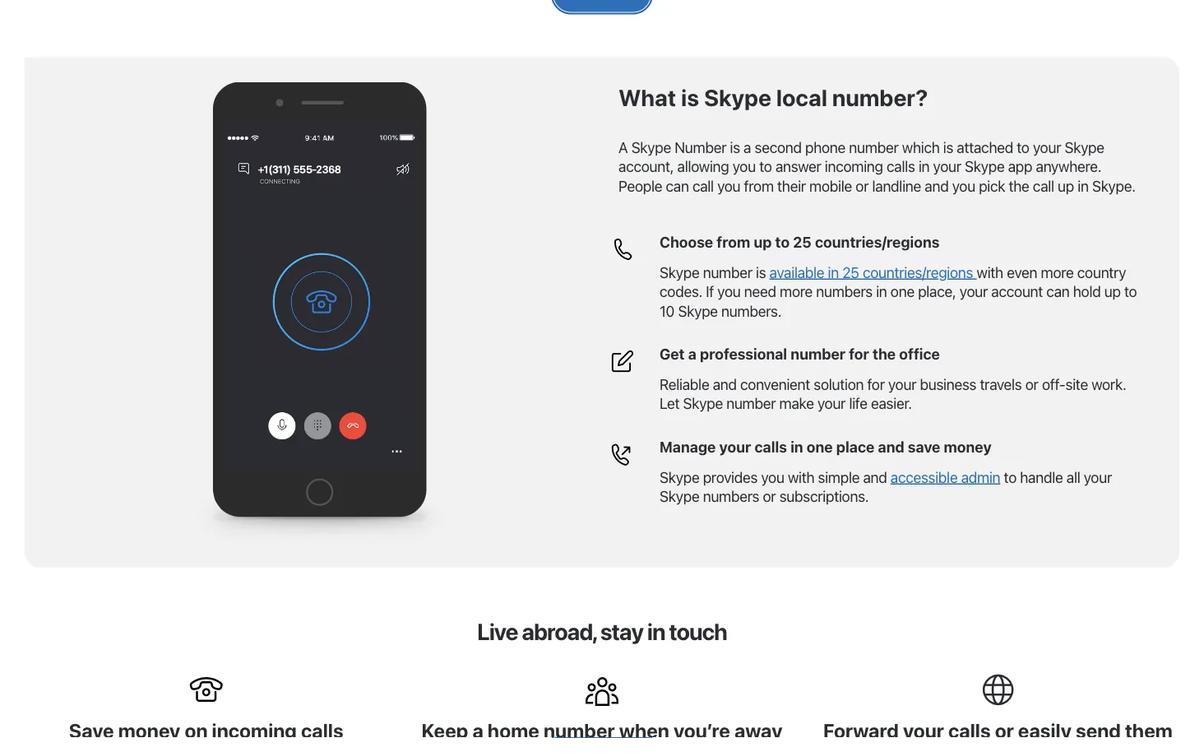 Task type: describe. For each thing, give the bounding box(es) containing it.
people
[[619, 177, 663, 195]]

in down the anywhere.
[[1078, 177, 1089, 195]]

your up provides
[[720, 438, 752, 456]]

manage your calls in one place and save money
[[660, 438, 992, 456]]

money
[[944, 438, 992, 456]]

the inside "a skype number is a second phone number which is attached to your skype account, allowing you to answer incoming calls in your skype app anywhere. people can call you from their mobile or landline and you pick the call up in skype."
[[1009, 177, 1030, 195]]

your down which
[[934, 158, 962, 175]]

pick
[[979, 177, 1006, 195]]

off-
[[1043, 375, 1066, 393]]

up inside with even more country codes. if you need more numbers in one place, your account can hold up to 10 skype numbers.
[[1105, 283, 1121, 300]]

skype number is available in 25 countries/regions
[[660, 263, 977, 281]]

app
[[1009, 158, 1033, 175]]

0 horizontal spatial 25
[[794, 233, 812, 251]]

even
[[1007, 263, 1038, 281]]

office
[[900, 345, 941, 363]]

is right what in the top of the page
[[682, 84, 700, 111]]

admin
[[962, 468, 1001, 486]]

travels
[[980, 375, 1023, 393]]

number
[[675, 138, 727, 156]]

make
[[780, 395, 814, 412]]

site
[[1066, 375, 1089, 393]]

phone
[[806, 138, 846, 156]]

or inside reliable and convenient solution for your business travels or off-site work. let skype number make your life easier.
[[1026, 375, 1039, 393]]

reliable and convenient solution for your business travels or off-site work. let skype number make your life easier.
[[660, 375, 1127, 412]]

simple
[[818, 468, 860, 486]]

1 horizontal spatial more
[[1041, 263, 1074, 281]]

to inside with even more country codes. if you need more numbers in one place, your account can hold up to 10 skype numbers.
[[1125, 283, 1138, 300]]

anywhere.
[[1036, 158, 1102, 175]]

get
[[660, 345, 685, 363]]

mobile
[[810, 177, 853, 195]]

accessible
[[891, 468, 958, 486]]

numbers inside to handle all your skype numbers or subscriptions.
[[703, 488, 760, 505]]

live
[[477, 618, 518, 645]]

second
[[755, 138, 802, 156]]

skype inside with even more country codes. if you need more numbers in one place, your account can hold up to 10 skype numbers.
[[678, 302, 718, 320]]

in right the stay
[[648, 618, 665, 645]]

available in 25 countries/regions link
[[770, 263, 977, 281]]

incoming
[[825, 158, 884, 175]]

1 vertical spatial the
[[873, 345, 896, 363]]

a skype number is a second phone number which is attached to your skype account, allowing you to answer incoming calls in your skype app anywhere. people can call you from their mobile or landline and you pick the call up in skype.
[[619, 138, 1136, 195]]

skype inside to handle all your skype numbers or subscriptions.
[[660, 488, 700, 505]]

1 vertical spatial more
[[780, 283, 813, 300]]

place
[[837, 438, 875, 456]]

you inside with even more country codes. if you need more numbers in one place, your account can hold up to 10 skype numbers.
[[718, 283, 741, 300]]

what
[[619, 84, 677, 111]]

stay
[[601, 618, 644, 645]]

to inside to handle all your skype numbers or subscriptions.
[[1004, 468, 1017, 486]]

country
[[1078, 263, 1127, 281]]

in down make
[[791, 438, 804, 456]]

save
[[908, 438, 941, 456]]

easier.
[[871, 395, 913, 412]]

to up app
[[1017, 138, 1030, 156]]

answer
[[776, 158, 822, 175]]

landline
[[873, 177, 922, 195]]

in right available
[[828, 263, 839, 281]]

need
[[745, 283, 777, 300]]

in inside with even more country codes. if you need more numbers in one place, your account can hold up to 10 skype numbers.
[[877, 283, 888, 300]]

your up the anywhere.
[[1034, 138, 1062, 156]]

all
[[1067, 468, 1081, 486]]

number up the if
[[703, 263, 753, 281]]

number inside "a skype number is a second phone number which is attached to your skype account, allowing you to answer incoming calls in your skype app anywhere. people can call you from their mobile or landline and you pick the call up in skype."
[[850, 138, 899, 156]]

skype provides you with simple and accessible admin
[[660, 468, 1001, 486]]

you down allowing at the top right
[[718, 177, 741, 195]]

numbers inside with even more country codes. if you need more numbers in one place, your account can hold up to 10 skype numbers.
[[817, 283, 873, 300]]

manage
[[660, 438, 716, 456]]



Task type: vqa. For each thing, say whether or not it's contained in the screenshot.
second company from the bottom of the footer resource links element
no



Task type: locate. For each thing, give the bounding box(es) containing it.
your right the all
[[1084, 468, 1113, 486]]

0 horizontal spatial or
[[763, 488, 776, 505]]

one inside with even more country codes. if you need more numbers in one place, your account can hold up to 10 skype numbers.
[[891, 283, 915, 300]]

2 call from the left
[[1034, 177, 1055, 195]]

1 horizontal spatial 25
[[843, 263, 860, 281]]

0 horizontal spatial one
[[807, 438, 833, 456]]

1 vertical spatial calls
[[755, 438, 788, 456]]

your up easier.
[[889, 375, 917, 393]]

a inside "a skype number is a second phone number which is attached to your skype account, allowing you to answer incoming calls in your skype app anywhere. people can call you from their mobile or landline and you pick the call up in skype."
[[744, 138, 752, 156]]

numbers down 'skype number is available in 25 countries/regions'
[[817, 283, 873, 300]]

you right the if
[[718, 283, 741, 300]]

with left even
[[977, 263, 1004, 281]]

1 vertical spatial numbers
[[703, 488, 760, 505]]

skype inside reliable and convenient solution for your business travels or off-site work. let skype number make your life easier.
[[683, 395, 723, 412]]

numbers down provides
[[703, 488, 760, 505]]

0 vertical spatial from
[[744, 177, 774, 195]]

is
[[682, 84, 700, 111], [730, 138, 741, 156], [944, 138, 954, 156], [756, 263, 766, 281]]

25 right available
[[843, 263, 860, 281]]

attached
[[957, 138, 1014, 156]]

is right number
[[730, 138, 741, 156]]

0 vertical spatial can
[[666, 177, 689, 195]]

and inside reliable and convenient solution for your business travels or off-site work. let skype number make your life easier.
[[713, 375, 737, 393]]

number down 'convenient'
[[727, 395, 776, 412]]

2 horizontal spatial or
[[1026, 375, 1039, 393]]

skype
[[704, 84, 772, 111], [632, 138, 672, 156], [1065, 138, 1105, 156], [965, 158, 1005, 175], [660, 263, 700, 281], [678, 302, 718, 320], [683, 395, 723, 412], [660, 468, 700, 486], [660, 488, 700, 505]]

for up solution
[[850, 345, 870, 363]]

place,
[[919, 283, 957, 300]]

with up the subscriptions.
[[788, 468, 815, 486]]

countries/regions up place,
[[863, 263, 974, 281]]

if
[[706, 283, 714, 300]]

accessible admin link
[[891, 468, 1001, 486]]

up inside "a skype number is a second phone number which is attached to your skype account, allowing you to answer incoming calls in your skype app anywhere. people can call you from their mobile or landline and you pick the call up in skype."
[[1058, 177, 1075, 195]]

one up skype provides you with simple and accessible admin
[[807, 438, 833, 456]]

for for solution
[[868, 375, 885, 393]]

25
[[794, 233, 812, 251], [843, 263, 860, 281]]

1 horizontal spatial up
[[1058, 177, 1075, 195]]

1 horizontal spatial or
[[856, 177, 869, 195]]

to handle all your skype numbers or subscriptions.
[[660, 468, 1113, 505]]

up
[[1058, 177, 1075, 195], [754, 233, 772, 251], [1105, 283, 1121, 300]]

professional
[[700, 345, 788, 363]]

or inside "a skype number is a second phone number which is attached to your skype account, allowing you to answer incoming calls in your skype app anywhere. people can call you from their mobile or landline and you pick the call up in skype."
[[856, 177, 869, 195]]

solution
[[814, 375, 864, 393]]

a right get
[[689, 345, 697, 363]]

1 call from the left
[[693, 177, 714, 195]]

the left office
[[873, 345, 896, 363]]

you left pick on the top right of page
[[953, 177, 976, 195]]

available
[[770, 263, 825, 281]]

numbers
[[817, 283, 873, 300], [703, 488, 760, 505]]

calls inside "a skype number is a second phone number which is attached to your skype account, allowing you to answer incoming calls in your skype app anywhere. people can call you from their mobile or landline and you pick the call up in skype."
[[887, 158, 916, 175]]

for inside reliable and convenient solution for your business travels or off-site work. let skype number make your life easier.
[[868, 375, 885, 393]]

1 vertical spatial up
[[754, 233, 772, 251]]

can down allowing at the top right
[[666, 177, 689, 195]]

is right which
[[944, 138, 954, 156]]

0 vertical spatial with
[[977, 263, 1004, 281]]

countries/regions
[[816, 233, 940, 251], [863, 263, 974, 281]]

choose
[[660, 233, 714, 251]]

their
[[778, 177, 806, 195]]

2 vertical spatial up
[[1105, 283, 1121, 300]]

number
[[850, 138, 899, 156], [703, 263, 753, 281], [791, 345, 846, 363], [727, 395, 776, 412]]

1 horizontal spatial numbers
[[817, 283, 873, 300]]

0 vertical spatial the
[[1009, 177, 1030, 195]]

for up easier.
[[868, 375, 885, 393]]

number up solution
[[791, 345, 846, 363]]

your inside to handle all your skype numbers or subscriptions.
[[1084, 468, 1113, 486]]

1 horizontal spatial calls
[[887, 158, 916, 175]]

up down the anywhere.
[[1058, 177, 1075, 195]]

from
[[744, 177, 774, 195], [717, 233, 751, 251]]

your right place,
[[960, 283, 988, 300]]

from left their
[[744, 177, 774, 195]]

up down country
[[1105, 283, 1121, 300]]

25 up available
[[794, 233, 812, 251]]

0 vertical spatial more
[[1041, 263, 1074, 281]]

or down incoming
[[856, 177, 869, 195]]

to right admin
[[1004, 468, 1017, 486]]

0 vertical spatial countries/regions
[[816, 233, 940, 251]]

number inside reliable and convenient solution for your business travels or off-site work. let skype number make your life easier.
[[727, 395, 776, 412]]

local
[[777, 84, 828, 111]]

0 horizontal spatial up
[[754, 233, 772, 251]]

reliable
[[660, 375, 710, 393]]

with
[[977, 263, 1004, 281], [788, 468, 815, 486]]

the
[[1009, 177, 1030, 195], [873, 345, 896, 363]]

your down solution
[[818, 395, 846, 412]]

from inside "a skype number is a second phone number which is attached to your skype account, allowing you to answer incoming calls in your skype app anywhere. people can call you from their mobile or landline and you pick the call up in skype."
[[744, 177, 774, 195]]

skype.
[[1093, 177, 1136, 195]]

1 vertical spatial countries/regions
[[863, 263, 974, 281]]

0 horizontal spatial a
[[689, 345, 697, 363]]

10
[[660, 302, 675, 320]]

0 vertical spatial one
[[891, 283, 915, 300]]

with inside with even more country codes. if you need more numbers in one place, your account can hold up to 10 skype numbers.
[[977, 263, 1004, 281]]

and
[[925, 177, 949, 195], [713, 375, 737, 393], [878, 438, 905, 456], [864, 468, 888, 486]]

you down second
[[733, 158, 756, 175]]

is up need
[[756, 263, 766, 281]]

in
[[919, 158, 930, 175], [1078, 177, 1089, 195], [828, 263, 839, 281], [877, 283, 888, 300], [791, 438, 804, 456], [648, 618, 665, 645]]

in down available in 25 countries/regions link
[[877, 283, 888, 300]]

1 horizontal spatial one
[[891, 283, 915, 300]]

and down professional
[[713, 375, 737, 393]]

a
[[744, 138, 752, 156], [689, 345, 697, 363]]

let
[[660, 395, 680, 412]]

or
[[856, 177, 869, 195], [1026, 375, 1039, 393], [763, 488, 776, 505]]

calls up landline
[[887, 158, 916, 175]]

business
[[920, 375, 977, 393]]

live abroad, stay in touch
[[477, 618, 727, 645]]

1 horizontal spatial call
[[1034, 177, 1055, 195]]

0 horizontal spatial the
[[873, 345, 896, 363]]

1 horizontal spatial a
[[744, 138, 752, 156]]

0 horizontal spatial can
[[666, 177, 689, 195]]

for
[[850, 345, 870, 363], [868, 375, 885, 393]]

call down allowing at the top right
[[693, 177, 714, 195]]

or inside to handle all your skype numbers or subscriptions.
[[763, 488, 776, 505]]

handle
[[1021, 468, 1064, 486]]

what is skype local number?
[[619, 84, 929, 111]]

0 horizontal spatial call
[[693, 177, 714, 195]]

from right choose
[[717, 233, 751, 251]]

0 vertical spatial for
[[850, 345, 870, 363]]

number?
[[833, 84, 929, 111]]

calls
[[887, 158, 916, 175], [755, 438, 788, 456]]

more
[[1041, 263, 1074, 281], [780, 283, 813, 300]]

account,
[[619, 158, 674, 175]]

with even more country codes. if you need more numbers in one place, your account can hold up to 10 skype numbers.
[[660, 263, 1138, 320]]

to
[[1017, 138, 1030, 156], [760, 158, 772, 175], [776, 233, 790, 251], [1125, 283, 1138, 300], [1004, 468, 1017, 486]]

one
[[891, 283, 915, 300], [807, 438, 833, 456]]

can inside with even more country codes. if you need more numbers in one place, your account can hold up to 10 skype numbers.
[[1047, 283, 1070, 300]]

countries/regions up available in 25 countries/regions link
[[816, 233, 940, 251]]

1 horizontal spatial the
[[1009, 177, 1030, 195]]

subscriptions.
[[780, 488, 869, 505]]

and inside "a skype number is a second phone number which is attached to your skype account, allowing you to answer incoming calls in your skype app anywhere. people can call you from their mobile or landline and you pick the call up in skype."
[[925, 177, 949, 195]]

and left the save
[[878, 438, 905, 456]]

call down the anywhere.
[[1034, 177, 1055, 195]]

1 horizontal spatial with
[[977, 263, 1004, 281]]

which
[[903, 138, 940, 156]]

convenient
[[741, 375, 811, 393]]

in down which
[[919, 158, 930, 175]]

0 vertical spatial 25
[[794, 233, 812, 251]]

1 vertical spatial a
[[689, 345, 697, 363]]

and down place
[[864, 468, 888, 486]]

get a professional number for the office
[[660, 345, 941, 363]]

calls up provides
[[755, 438, 788, 456]]

to up available
[[776, 233, 790, 251]]

your
[[1034, 138, 1062, 156], [934, 158, 962, 175], [960, 283, 988, 300], [889, 375, 917, 393], [818, 395, 846, 412], [720, 438, 752, 456], [1084, 468, 1113, 486]]

0 vertical spatial or
[[856, 177, 869, 195]]

2 vertical spatial or
[[763, 488, 776, 505]]

and right landline
[[925, 177, 949, 195]]

1 vertical spatial or
[[1026, 375, 1039, 393]]

can
[[666, 177, 689, 195], [1047, 283, 1070, 300]]

1 vertical spatial one
[[807, 438, 833, 456]]

numbers.
[[722, 302, 782, 320]]

0 horizontal spatial more
[[780, 283, 813, 300]]

for for number
[[850, 345, 870, 363]]

or left off-
[[1026, 375, 1039, 393]]

number up incoming
[[850, 138, 899, 156]]

can inside "a skype number is a second phone number which is attached to your skype account, allowing you to answer incoming calls in your skype app anywhere. people can call you from their mobile or landline and you pick the call up in skype."
[[666, 177, 689, 195]]

you right provides
[[762, 468, 785, 486]]

more right even
[[1041, 263, 1074, 281]]

1 vertical spatial can
[[1047, 283, 1070, 300]]

your inside with even more country codes. if you need more numbers in one place, your account can hold up to 10 skype numbers.
[[960, 283, 988, 300]]

to down second
[[760, 158, 772, 175]]

touch
[[669, 618, 727, 645]]

0 vertical spatial a
[[744, 138, 752, 156]]

1 horizontal spatial can
[[1047, 283, 1070, 300]]

codes.
[[660, 283, 703, 300]]

hold
[[1074, 283, 1101, 300]]

a left second
[[744, 138, 752, 156]]

life
[[850, 395, 868, 412]]

one left place,
[[891, 283, 915, 300]]

0 horizontal spatial numbers
[[703, 488, 760, 505]]

allowing
[[678, 158, 730, 175]]

a
[[619, 138, 628, 156]]

can left hold
[[1047, 283, 1070, 300]]

to down country
[[1125, 283, 1138, 300]]

1 vertical spatial for
[[868, 375, 885, 393]]

choose from up to 25 countries/regions
[[660, 233, 940, 251]]

work.
[[1092, 375, 1127, 393]]

provides
[[703, 468, 758, 486]]

1 vertical spatial from
[[717, 233, 751, 251]]

0 horizontal spatial with
[[788, 468, 815, 486]]

0 vertical spatial calls
[[887, 158, 916, 175]]

0 vertical spatial numbers
[[817, 283, 873, 300]]

2 horizontal spatial up
[[1105, 283, 1121, 300]]

0 vertical spatial up
[[1058, 177, 1075, 195]]

up up available
[[754, 233, 772, 251]]

call
[[693, 177, 714, 195], [1034, 177, 1055, 195]]

more down available
[[780, 283, 813, 300]]

1 vertical spatial with
[[788, 468, 815, 486]]

or left the subscriptions.
[[763, 488, 776, 505]]

abroad,
[[522, 618, 597, 645]]

account
[[992, 283, 1044, 300]]

the down app
[[1009, 177, 1030, 195]]

you
[[733, 158, 756, 175], [718, 177, 741, 195], [953, 177, 976, 195], [718, 283, 741, 300], [762, 468, 785, 486]]

0 horizontal spatial calls
[[755, 438, 788, 456]]

1 vertical spatial 25
[[843, 263, 860, 281]]



